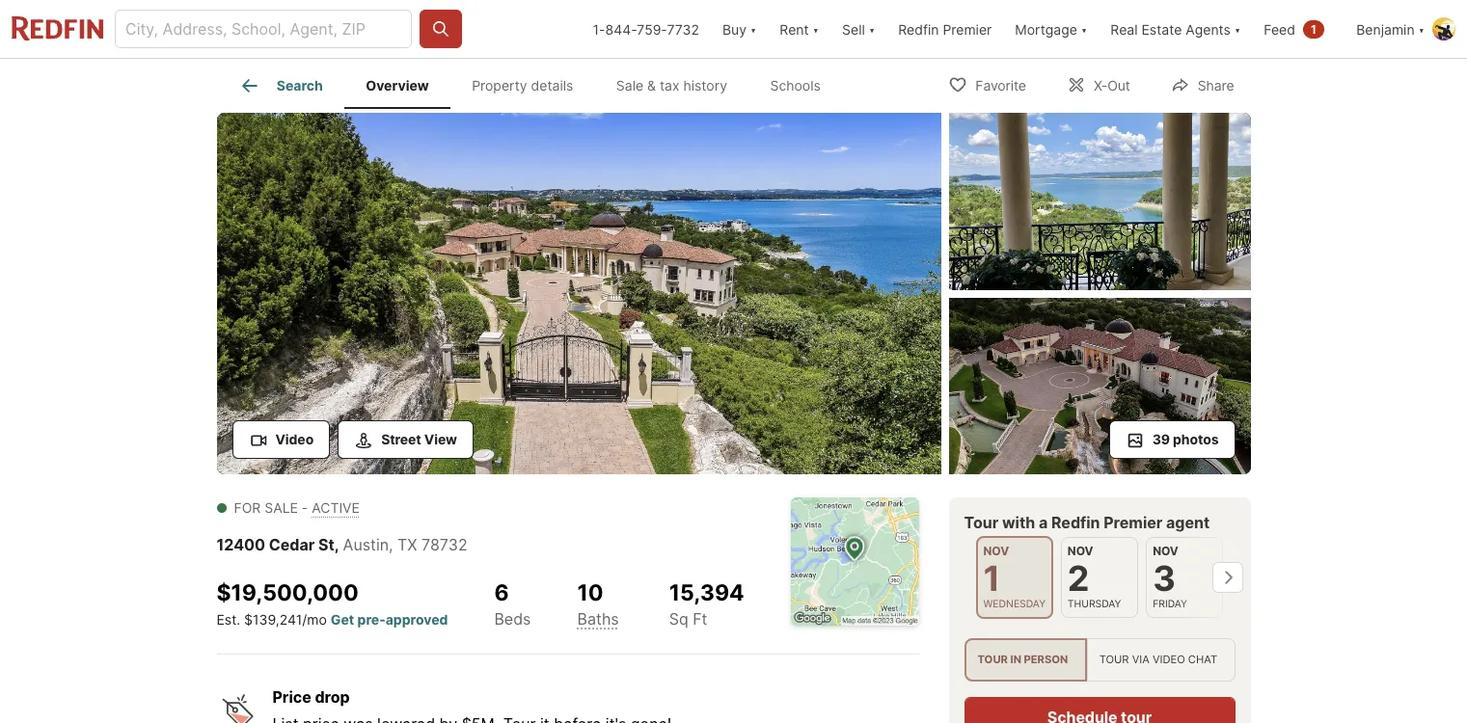 Task type: describe. For each thing, give the bounding box(es) containing it.
39
[[1153, 431, 1170, 448]]

sale & tax history
[[616, 77, 727, 94]]

mortgage ▾ button
[[1004, 0, 1099, 58]]

out
[[1108, 77, 1131, 93]]

buy ▾ button
[[723, 0, 757, 58]]

▾ for rent ▾
[[813, 21, 819, 37]]

rent
[[780, 21, 809, 37]]

price drop
[[273, 688, 350, 707]]

property details
[[472, 77, 573, 94]]

for sale - active
[[234, 500, 360, 516]]

mortgage ▾
[[1015, 21, 1088, 37]]

video
[[1153, 654, 1185, 667]]

chat
[[1188, 654, 1218, 667]]

baths link
[[577, 610, 619, 629]]

x-out button
[[1051, 64, 1147, 104]]

overview
[[366, 77, 429, 94]]

nov for 1
[[984, 544, 1009, 559]]

share
[[1198, 77, 1234, 93]]

10
[[577, 580, 604, 607]]

City, Address, School, Agent, ZIP search field
[[115, 10, 412, 48]]

▾ for sell ▾
[[869, 21, 875, 37]]

x-out
[[1094, 77, 1131, 93]]

for
[[234, 500, 261, 516]]

agent
[[1166, 513, 1210, 533]]

▾ for mortgage ▾
[[1081, 21, 1088, 37]]

agents
[[1186, 21, 1231, 37]]

sale & tax history tab
[[595, 63, 749, 109]]

view
[[424, 431, 457, 448]]

buy ▾
[[723, 21, 757, 37]]

schools tab
[[749, 63, 842, 109]]

next image
[[1212, 563, 1243, 594]]

sell ▾ button
[[842, 0, 875, 58]]

1-844-759-7732
[[593, 21, 699, 37]]

1-
[[593, 21, 605, 37]]

a
[[1039, 513, 1048, 533]]

ft
[[693, 610, 708, 629]]

$139,241
[[244, 611, 302, 628]]

1 inside nov 1 wednesday
[[984, 558, 1001, 600]]

tour in person
[[978, 654, 1068, 667]]

nov 3 friday
[[1153, 544, 1188, 611]]

photos
[[1173, 431, 1219, 448]]

15,394 sq ft
[[669, 580, 745, 629]]

beds
[[494, 610, 531, 629]]

sq
[[669, 610, 689, 629]]

buy
[[723, 21, 747, 37]]

approved
[[386, 611, 448, 628]]

benjamin ▾
[[1357, 21, 1425, 37]]

feed
[[1264, 21, 1296, 37]]

list box containing tour in person
[[964, 639, 1235, 682]]

1 vertical spatial redfin
[[1052, 513, 1100, 533]]

2
[[1068, 558, 1090, 600]]

sell
[[842, 21, 865, 37]]

st
[[318, 535, 335, 555]]

nov for 3
[[1153, 544, 1179, 559]]

tour for tour with a redfin premier agent
[[964, 513, 999, 533]]

share button
[[1155, 64, 1251, 104]]

mortgage
[[1015, 21, 1078, 37]]

map entry image
[[791, 498, 919, 626]]

&
[[647, 77, 656, 94]]

▾ inside real estate agents ▾ link
[[1235, 21, 1241, 37]]

friday
[[1153, 598, 1188, 611]]

person
[[1024, 654, 1068, 667]]

active link
[[312, 500, 360, 516]]

redfin inside button
[[898, 21, 939, 37]]

premier inside button
[[943, 21, 992, 37]]

nov 2 thursday
[[1068, 544, 1122, 611]]

favorite button
[[932, 64, 1043, 104]]

12400
[[217, 535, 265, 555]]

redfin premier
[[898, 21, 992, 37]]

844-
[[605, 21, 637, 37]]

price
[[273, 688, 311, 707]]

overview tab
[[344, 63, 450, 109]]

schools
[[770, 77, 821, 94]]

tour with a redfin premier agent
[[964, 513, 1210, 533]]

real estate agents ▾ button
[[1099, 0, 1253, 58]]

/mo
[[302, 611, 327, 628]]

drop
[[315, 688, 350, 707]]

wednesday
[[984, 598, 1046, 611]]



Task type: locate. For each thing, give the bounding box(es) containing it.
street view button
[[338, 421, 474, 459]]

6 beds
[[494, 580, 531, 629]]

39 photos
[[1153, 431, 1219, 448]]

tour left the 'in' on the right bottom of page
[[978, 654, 1008, 667]]

1 , from the left
[[335, 535, 339, 555]]

list box
[[964, 639, 1235, 682]]

history
[[683, 77, 727, 94]]

thursday
[[1068, 598, 1122, 611]]

nov down tour with a redfin premier agent
[[1068, 544, 1094, 559]]

user photo image
[[1433, 17, 1456, 41]]

2 horizontal spatial nov
[[1153, 544, 1179, 559]]

12400 cedar st , austin , tx 78732
[[217, 535, 468, 555]]

, left austin
[[335, 535, 339, 555]]

tour for tour via video chat
[[1100, 654, 1129, 667]]

tour via video chat
[[1100, 654, 1218, 667]]

759-
[[637, 21, 667, 37]]

mortgage ▾ button
[[1015, 0, 1088, 58]]

1 horizontal spatial redfin
[[1052, 513, 1100, 533]]

0 horizontal spatial redfin
[[898, 21, 939, 37]]

tax
[[660, 77, 680, 94]]

0 horizontal spatial premier
[[943, 21, 992, 37]]

▾ right buy
[[750, 21, 757, 37]]

10 baths
[[577, 580, 619, 629]]

property details tab
[[450, 63, 595, 109]]

redfin
[[898, 21, 939, 37], [1052, 513, 1100, 533]]

39 photos button
[[1109, 421, 1235, 459]]

details
[[531, 77, 573, 94]]

tab list containing search
[[217, 59, 858, 109]]

1-844-759-7732 link
[[593, 21, 699, 37]]

nov down agent
[[1153, 544, 1179, 559]]

tour for tour in person
[[978, 654, 1008, 667]]

, left the tx
[[389, 535, 393, 555]]

6 ▾ from the left
[[1419, 21, 1425, 37]]

nov
[[984, 544, 1009, 559], [1068, 544, 1094, 559], [1153, 544, 1179, 559]]

submit search image
[[431, 19, 451, 39]]

3 ▾ from the left
[[869, 21, 875, 37]]

$19,500,000
[[217, 580, 359, 607]]

▾ inside sell ▾ dropdown button
[[869, 21, 875, 37]]

,
[[335, 535, 339, 555], [389, 535, 393, 555]]

15,394
[[669, 580, 745, 607]]

▾ right mortgage
[[1081, 21, 1088, 37]]

real
[[1111, 21, 1138, 37]]

benjamin
[[1357, 21, 1415, 37]]

redfin right sell ▾ button
[[898, 21, 939, 37]]

1 vertical spatial premier
[[1104, 513, 1163, 533]]

search
[[277, 77, 323, 94]]

pre-
[[357, 611, 386, 628]]

1 horizontal spatial ,
[[389, 535, 393, 555]]

0 horizontal spatial 1
[[984, 558, 1001, 600]]

nov 1 wednesday
[[984, 544, 1046, 611]]

active
[[312, 500, 360, 516]]

▾ for buy ▾
[[750, 21, 757, 37]]

None button
[[976, 536, 1053, 620], [1061, 537, 1139, 619], [1146, 537, 1224, 619], [976, 536, 1053, 620], [1061, 537, 1139, 619], [1146, 537, 1224, 619]]

street view
[[381, 431, 457, 448]]

est.
[[217, 611, 240, 628]]

5 ▾ from the left
[[1235, 21, 1241, 37]]

nov inside nov 2 thursday
[[1068, 544, 1094, 559]]

sale
[[265, 500, 298, 516]]

property
[[472, 77, 527, 94]]

1 horizontal spatial premier
[[1104, 513, 1163, 533]]

rent ▾ button
[[768, 0, 831, 58]]

street
[[381, 431, 421, 448]]

▾ right agents at the top right
[[1235, 21, 1241, 37]]

real estate agents ▾
[[1111, 21, 1241, 37]]

get pre-approved link
[[331, 611, 448, 628]]

▾ inside buy ▾ dropdown button
[[750, 21, 757, 37]]

$19,500,000 est. $139,241 /mo get pre-approved
[[217, 580, 448, 628]]

cedar
[[269, 535, 315, 555]]

1 nov from the left
[[984, 544, 1009, 559]]

video button
[[232, 421, 330, 459]]

▾ inside mortgage ▾ dropdown button
[[1081, 21, 1088, 37]]

tour
[[964, 513, 999, 533], [978, 654, 1008, 667], [1100, 654, 1129, 667]]

▾ left user photo
[[1419, 21, 1425, 37]]

sale
[[616, 77, 644, 94]]

▾
[[750, 21, 757, 37], [813, 21, 819, 37], [869, 21, 875, 37], [1081, 21, 1088, 37], [1235, 21, 1241, 37], [1419, 21, 1425, 37]]

with
[[1002, 513, 1035, 533]]

tab list
[[217, 59, 858, 109]]

in
[[1011, 654, 1022, 667]]

tour left with at the bottom of page
[[964, 513, 999, 533]]

search link
[[238, 74, 323, 97]]

▾ right rent on the top
[[813, 21, 819, 37]]

rent ▾ button
[[780, 0, 819, 58]]

tour left via
[[1100, 654, 1129, 667]]

sell ▾
[[842, 21, 875, 37]]

redfin right a
[[1052, 513, 1100, 533]]

premier left agent
[[1104, 513, 1163, 533]]

2 ▾ from the left
[[813, 21, 819, 37]]

78732
[[422, 535, 468, 555]]

4 ▾ from the left
[[1081, 21, 1088, 37]]

rent ▾
[[780, 21, 819, 37]]

estate
[[1142, 21, 1182, 37]]

real estate agents ▾ link
[[1111, 0, 1241, 58]]

3 nov from the left
[[1153, 544, 1179, 559]]

sell ▾ button
[[831, 0, 887, 58]]

▾ for benjamin ▾
[[1419, 21, 1425, 37]]

1 ▾ from the left
[[750, 21, 757, 37]]

0 vertical spatial redfin
[[898, 21, 939, 37]]

3
[[1153, 558, 1176, 600]]

0 vertical spatial premier
[[943, 21, 992, 37]]

baths
[[577, 610, 619, 629]]

via
[[1132, 654, 1150, 667]]

▾ inside rent ▾ dropdown button
[[813, 21, 819, 37]]

favorite
[[976, 77, 1026, 93]]

0 horizontal spatial ,
[[335, 535, 339, 555]]

nov for 2
[[1068, 544, 1094, 559]]

nov inside "nov 3 friday"
[[1153, 544, 1179, 559]]

buy ▾ button
[[711, 0, 768, 58]]

1 vertical spatial 1
[[984, 558, 1001, 600]]

1
[[1311, 22, 1317, 36], [984, 558, 1001, 600]]

premier
[[943, 21, 992, 37], [1104, 513, 1163, 533]]

x-
[[1094, 77, 1108, 93]]

▾ right 'sell'
[[869, 21, 875, 37]]

1 horizontal spatial 1
[[1311, 22, 1317, 36]]

2 nov from the left
[[1068, 544, 1094, 559]]

0 horizontal spatial nov
[[984, 544, 1009, 559]]

2 , from the left
[[389, 535, 393, 555]]

redfin premier button
[[887, 0, 1004, 58]]

nov inside nov 1 wednesday
[[984, 544, 1009, 559]]

1 horizontal spatial nov
[[1068, 544, 1094, 559]]

tx
[[398, 535, 417, 555]]

video
[[275, 431, 314, 448]]

get
[[331, 611, 354, 628]]

premier up favorite button
[[943, 21, 992, 37]]

12400 cedar st, austin, tx 78732 image
[[217, 113, 941, 475], [949, 113, 1251, 290], [949, 298, 1251, 475]]

nov down with at the bottom of page
[[984, 544, 1009, 559]]

6
[[494, 580, 509, 607]]

0 vertical spatial 1
[[1311, 22, 1317, 36]]



Task type: vqa. For each thing, say whether or not it's contained in the screenshot.
1 bath
no



